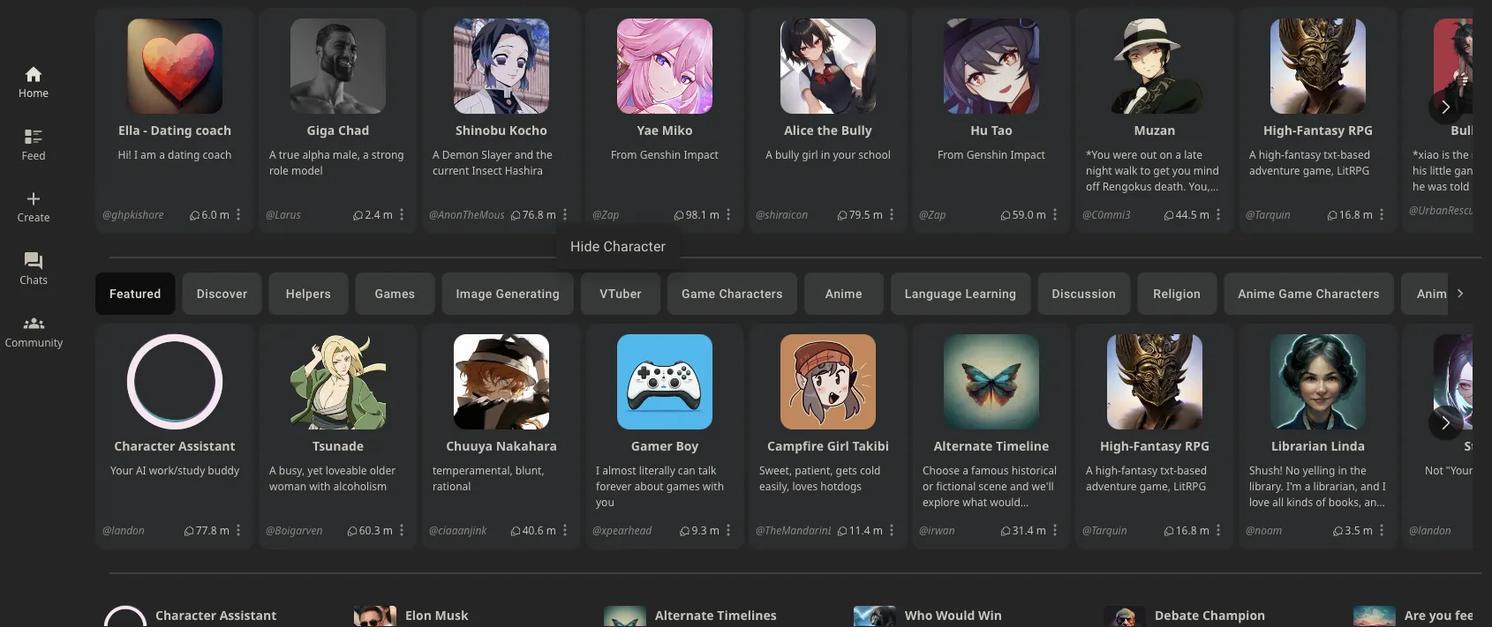 Task type: describe. For each thing, give the bounding box(es) containing it.
shiraicon
[[765, 207, 808, 222]]

librarian linda
[[1271, 438, 1365, 455]]

temperamental,
[[433, 463, 513, 478]]

language learning
[[905, 287, 1017, 301]]

and inside shinobu kocho a demon slayer and the current insect hashira
[[514, 147, 533, 162]]

more image for yae miko
[[719, 206, 737, 224]]

games
[[666, 479, 700, 494]]

game characters
[[682, 287, 783, 301]]

feeling
[[1455, 608, 1492, 624]]

alternate timelines
[[655, 608, 777, 624]]

male,
[[333, 147, 360, 162]]

from for yae miko
[[611, 147, 637, 162]]

scene
[[979, 479, 1007, 494]]

@ for more icon for gamer boy
[[592, 523, 601, 538]]

hide character
[[570, 238, 666, 255]]

more image for high-fantasy rpg
[[1373, 206, 1390, 224]]

game inside anime game characters button
[[1279, 287, 1313, 301]]

@ irwan
[[919, 523, 955, 538]]

yet
[[308, 463, 323, 478]]

60.3 m
[[359, 523, 393, 538]]

alice
[[784, 122, 814, 139]]

based for more image related to a high-fantasy txt-based adventure game, litrpg
[[1177, 463, 1207, 478]]

about
[[634, 479, 664, 494]]

games button
[[355, 273, 435, 315]]

@ for more image for a bully girl in your school
[[756, 207, 765, 222]]

@ for more image corresponding to a demon slayer and the current insect hashira
[[429, 207, 438, 222]]

@ down the *xiao
[[1409, 203, 1418, 217]]

historical
[[1011, 463, 1057, 478]]

your
[[110, 463, 133, 478]]

home link
[[19, 62, 49, 124]]

stella
[[1464, 438, 1492, 455]]

6.0 m
[[202, 207, 229, 222]]

alpha
[[302, 147, 330, 162]]

dating
[[151, 122, 192, 139]]

m for more icon associated with yae miko
[[710, 207, 719, 222]]

m for more image associated with hi! i am a dating coach
[[220, 207, 229, 222]]

school
[[858, 147, 891, 162]]

girl
[[802, 147, 818, 162]]

feed
[[22, 148, 46, 162]]

hu
[[970, 122, 988, 139]]

2.4 m
[[365, 207, 393, 222]]

almost
[[602, 463, 636, 478]]

hide
[[570, 238, 600, 255]]

busy,
[[279, 463, 305, 478]]

high- for more image related to a high-fantasy txt-based adventure game, litrpg
[[1095, 463, 1121, 478]]

and inside alternate timeline choose a famous historical or fictional scene and we'll explore what would happen if you were to make an alternate choice.
[[1010, 479, 1029, 494]]

98.1
[[686, 207, 707, 222]]

a inside shinobu kocho a demon slayer and the current insect hashira
[[433, 147, 439, 162]]

debate champion
[[1155, 608, 1265, 624]]

more image for gamer boy
[[719, 522, 737, 540]]

ella - dating coach hi! i am a dating coach
[[118, 122, 232, 162]]

animals
[[1417, 287, 1464, 301]]

alternate for timeline
[[934, 438, 993, 455]]

-
[[143, 122, 147, 139]]

ai for stella
[[1481, 463, 1491, 478]]

bully inside alice the bully a bully girl in your school
[[841, 122, 872, 139]]

famous
[[971, 463, 1009, 478]]

44.5
[[1176, 207, 1197, 222]]

kocho
[[509, 122, 547, 139]]

@ for more image related to a high-fantasy txt-based adventure game, litrpg
[[1082, 523, 1091, 538]]

m for more image for a bully girl in your school
[[873, 207, 883, 222]]

in
[[821, 147, 830, 162]]

character for character assistant your ai work/study buddy
[[114, 438, 175, 455]]

xpearhead
[[601, 523, 652, 538]]

44.5 m
[[1176, 207, 1209, 222]]

image generating
[[456, 287, 560, 301]]

anime for anime game characters
[[1238, 287, 1275, 301]]

you inside alternate timeline choose a famous historical or fictional scene and we'll explore what would happen if you were to make an alternate choice.
[[973, 511, 991, 525]]

themandarineternal
[[765, 523, 861, 538]]

girl
[[827, 438, 849, 455]]

more image for a busy, yet loveable older woman with alcoholism
[[393, 522, 410, 540]]

@ for more icon corresponding to high-fantasy rpg
[[1246, 207, 1255, 222]]

based for more icon corresponding to high-fantasy rpg
[[1340, 147, 1370, 162]]

more image for a true alpha male, a strong role model
[[393, 206, 410, 224]]

timelines
[[717, 608, 777, 624]]

@ for more image associated with hi! i am a dating coach
[[103, 207, 111, 222]]

more image for hu tao
[[1046, 206, 1064, 224]]

59.0
[[1012, 207, 1033, 222]]

anime for anime
[[825, 287, 862, 301]]

the inside shinobu kocho a demon slayer and the current insect hashira
[[536, 147, 553, 162]]

hotdogs
[[820, 479, 862, 494]]

more image for character assistant
[[229, 522, 247, 540]]

i inside ella - dating coach hi! i am a dating coach
[[134, 147, 138, 162]]

alcoholism
[[333, 479, 387, 494]]

who would win
[[905, 608, 1002, 624]]

1 vertical spatial coach
[[203, 147, 232, 162]]

rational
[[433, 479, 471, 494]]

zap for hu tao
[[928, 207, 946, 222]]

m for more icon associated with chuuya nakahara
[[546, 523, 556, 538]]

ciaaanjink
[[438, 523, 487, 538]]

current
[[433, 163, 469, 178]]

2 @ landon from the left
[[1409, 523, 1451, 538]]

language learning button
[[891, 273, 1031, 315]]

featured
[[109, 287, 161, 301]]

@ for more image related to sweet, patient, gets cold easily, loves hotdogs
[[756, 523, 765, 538]]

language
[[905, 287, 962, 301]]

@ c0mmi3
[[1082, 207, 1131, 222]]

yae
[[637, 122, 659, 139]]

tsunade
[[312, 438, 364, 455]]

0 horizontal spatial 16.8 m
[[1176, 523, 1209, 538]]

m for more image related to a high-fantasy txt-based adventure game, litrpg
[[1200, 523, 1209, 538]]

@ for hu tao's more icon
[[919, 207, 928, 222]]

@ anonthemous
[[429, 207, 505, 222]]

chats link
[[20, 249, 48, 311]]

@ boigarven
[[266, 523, 323, 538]]

@ for more image corresponding to a true alpha male, a strong role model
[[266, 207, 275, 222]]

fantasy for more image related to a high-fantasy txt-based adventure game, litrpg
[[1121, 463, 1158, 478]]

m for more icon corresponding to high-fantasy rpg
[[1363, 207, 1373, 222]]

m for muzan's more icon
[[1200, 207, 1209, 222]]

@ for more image related to character assistant
[[103, 523, 111, 538]]

txt- for more image related to a high-fantasy txt-based adventure game, litrpg
[[1160, 463, 1177, 478]]

@ tarquin for more image related to a high-fantasy txt-based adventure game, litrpg
[[1082, 523, 1127, 538]]

choice.
[[1016, 527, 1051, 541]]

tarquin for more icon corresponding to high-fantasy rpg
[[1255, 207, 1290, 222]]

impact for miko
[[684, 147, 719, 162]]

elon
[[405, 608, 432, 624]]

discover button
[[182, 273, 262, 315]]

chad
[[338, 122, 369, 139]]

2 landon from the left
[[1418, 523, 1451, 538]]

a inside giga chad a true alpha male, a strong role model
[[269, 147, 276, 162]]

chuuya nakahara temperamental, blunt, rational
[[433, 438, 557, 494]]

77.8 m
[[196, 523, 229, 538]]

more image for a demon slayer and the current insect hashira
[[556, 206, 574, 224]]

ai for character
[[136, 463, 146, 478]]

59.0 m
[[1012, 207, 1046, 222]]

discussion
[[1052, 287, 1116, 301]]

musk
[[435, 608, 468, 624]]

character assistant your ai work/study buddy
[[110, 438, 239, 478]]

1 characters from the left
[[719, 287, 783, 301]]

character inside menu item
[[603, 238, 666, 255]]

more image for a bully girl in your school
[[883, 206, 900, 224]]

31.4 m
[[1012, 523, 1046, 538]]

chats
[[20, 272, 48, 287]]

happen
[[923, 511, 961, 525]]

debate
[[1155, 608, 1199, 624]]

librarian
[[1271, 438, 1328, 455]]

77.8
[[196, 523, 217, 538]]

high-fantasy rpg a high-fantasy txt-based adventure game, litrpg for more image related to a high-fantasy txt-based adventure game, litrpg
[[1086, 438, 1210, 494]]

40.6
[[522, 523, 543, 538]]

more image for sweet, patient, gets cold easily, loves hotdogs
[[883, 522, 900, 540]]

irwan
[[928, 523, 955, 538]]

m for more image corresponding to choose a famous historical or fictional scene and we'll explore what would happen if you were to make an alternate choice.
[[1036, 523, 1046, 538]]

40.6 m
[[522, 523, 556, 538]]



Task type: locate. For each thing, give the bounding box(es) containing it.
@ right the create link
[[103, 207, 111, 222]]

to
[[1021, 511, 1031, 525]]

1 vertical spatial high-fantasy rpg a high-fantasy txt-based adventure game, litrpg
[[1086, 438, 1210, 494]]

0 horizontal spatial with
[[309, 479, 331, 494]]

anime down 79.5
[[825, 287, 862, 301]]

more image for chuuya nakahara
[[556, 522, 574, 540]]

txt- for more icon corresponding to high-fantasy rpg
[[1324, 147, 1340, 162]]

i inside "gamer boy i almost literally can talk forever about games with you"
[[596, 463, 600, 478]]

i right 'hi!'
[[134, 147, 138, 162]]

anime
[[825, 287, 862, 301], [1238, 287, 1275, 301]]

1 vertical spatial and
[[1010, 479, 1029, 494]]

0 horizontal spatial impact
[[684, 147, 719, 162]]

1 ai from the left
[[136, 463, 146, 478]]

0 horizontal spatial high-
[[1095, 463, 1121, 478]]

older
[[370, 463, 396, 478]]

@ down woman
[[266, 523, 275, 538]]

@ tarquin right 44.5 m
[[1246, 207, 1290, 222]]

ai right your
[[136, 463, 146, 478]]

more image for a high-fantasy txt-based adventure game, litrpg
[[1209, 522, 1227, 540]]

2 characters from the left
[[1316, 287, 1380, 301]]

1 horizontal spatial @ tarquin
[[1246, 207, 1290, 222]]

1 from from the left
[[611, 147, 637, 162]]

the up the hashira
[[536, 147, 553, 162]]

1 horizontal spatial litrpg
[[1337, 163, 1370, 178]]

m right 60.3
[[383, 523, 393, 538]]

m right 11.4
[[873, 523, 883, 538]]

1 vertical spatial @ tarquin
[[1082, 523, 1127, 538]]

0 horizontal spatial fantasy
[[1133, 438, 1182, 455]]

0 horizontal spatial and
[[514, 147, 533, 162]]

m
[[220, 207, 229, 222], [383, 207, 393, 222], [546, 207, 556, 222], [710, 207, 719, 222], [873, 207, 883, 222], [1036, 207, 1046, 222], [1200, 207, 1209, 222], [1363, 207, 1373, 222], [220, 523, 229, 538], [383, 523, 393, 538], [546, 523, 556, 538], [710, 523, 719, 538], [873, 523, 883, 538], [1036, 523, 1046, 538], [1200, 523, 1209, 538], [1363, 523, 1373, 538]]

assistant inside character assistant your ai work/study buddy
[[178, 438, 235, 455]]

m for more image related to character assistant
[[220, 523, 229, 538]]

high- for more icon corresponding to high-fantasy rpg
[[1263, 122, 1296, 139]]

1 horizontal spatial anime
[[1238, 287, 1275, 301]]

@ right 3.5 m
[[1409, 523, 1418, 538]]

are you feeling
[[1405, 608, 1492, 624]]

explore
[[923, 495, 960, 510]]

1 vertical spatial fantasy
[[1121, 463, 1158, 478]]

0 vertical spatial based
[[1340, 147, 1370, 162]]

1 horizontal spatial based
[[1340, 147, 1370, 162]]

zap up hide character menu item
[[601, 207, 619, 222]]

genshin inside hu tao from genshin impact
[[966, 147, 1008, 162]]

@ zap up hide character menu item
[[592, 207, 619, 222]]

you right are
[[1429, 608, 1452, 624]]

a inside giga chad a true alpha male, a strong role model
[[363, 147, 369, 162]]

0 horizontal spatial landon
[[111, 523, 145, 538]]

1 horizontal spatial and
[[1010, 479, 1029, 494]]

@ right choice.
[[1082, 523, 1091, 538]]

anime inside 'button'
[[825, 287, 862, 301]]

2 horizontal spatial the
[[1452, 147, 1469, 162]]

1 horizontal spatial high-
[[1259, 147, 1285, 162]]

you inside "gamer boy i almost literally can talk forever about games with you"
[[596, 495, 614, 510]]

76.8
[[522, 207, 543, 222]]

0 horizontal spatial ai
[[136, 463, 146, 478]]

1 zap from the left
[[601, 207, 619, 222]]

community link
[[5, 311, 63, 373]]

0 horizontal spatial you
[[596, 495, 614, 510]]

2 from from the left
[[938, 147, 964, 162]]

tarquin for more image related to a high-fantasy txt-based adventure game, litrpg
[[1091, 523, 1127, 538]]

1 horizontal spatial genshin
[[966, 147, 1008, 162]]

@ urbanrescuera
[[1409, 203, 1492, 217]]

@ down forever
[[592, 523, 601, 538]]

zap for yae miko
[[601, 207, 619, 222]]

m right 2.4
[[383, 207, 393, 222]]

m right 3.5
[[1363, 523, 1373, 538]]

true
[[279, 147, 300, 162]]

2 impact from the left
[[1010, 147, 1045, 162]]

2 bully from the left
[[1451, 122, 1482, 139]]

game characters button
[[668, 273, 797, 315]]

txt-
[[1324, 147, 1340, 162], [1160, 463, 1177, 478]]

from right school
[[938, 147, 964, 162]]

bully
[[841, 122, 872, 139], [1451, 122, 1482, 139]]

tab list
[[95, 273, 1481, 315]]

16.8
[[1339, 207, 1360, 222], [1176, 523, 1197, 538]]

m for more icon for gamer boy
[[710, 523, 719, 538]]

adventure
[[1249, 163, 1300, 178], [1086, 479, 1137, 494]]

0 horizontal spatial i
[[134, 147, 138, 162]]

gets
[[836, 463, 857, 478]]

@ up hide
[[592, 207, 601, 222]]

bully up your
[[841, 122, 872, 139]]

0 vertical spatial high-
[[1259, 147, 1285, 162]]

1 horizontal spatial a
[[363, 147, 369, 162]]

1 horizontal spatial characters
[[1316, 287, 1380, 301]]

yae miko from genshin impact
[[611, 122, 719, 162]]

0 horizontal spatial characters
[[719, 287, 783, 301]]

1 horizontal spatial impact
[[1010, 147, 1045, 162]]

high-fantasy rpg a high-fantasy txt-based adventure game, litrpg
[[1249, 122, 1373, 178], [1086, 438, 1210, 494]]

@ for more icon associated with chuuya nakahara
[[429, 523, 438, 538]]

1 impact from the left
[[684, 147, 719, 162]]

16.8 for more image related to a high-fantasy txt-based adventure game, litrpg
[[1176, 523, 1197, 538]]

tarquin right choice.
[[1091, 523, 1127, 538]]

impact down tao
[[1010, 147, 1045, 162]]

with inside "gamer boy i almost literally can talk forever about games with you"
[[703, 479, 724, 494]]

1 horizontal spatial 16.8
[[1339, 207, 1360, 222]]

@ right the 59.0 m
[[1082, 207, 1091, 222]]

more image right 60.3
[[393, 522, 410, 540]]

1 anime from the left
[[825, 287, 862, 301]]

m right 44.5
[[1200, 207, 1209, 222]]

a inside alternate timeline choose a famous historical or fictional scene and we'll explore what would happen if you were to make an alternate choice.
[[962, 463, 968, 478]]

0 vertical spatial high-fantasy rpg a high-fantasy txt-based adventure game, litrpg
[[1249, 122, 1373, 178]]

more image right 11.4
[[883, 522, 900, 540]]

m right 79.5
[[873, 207, 883, 222]]

@ right 44.5 m
[[1246, 207, 1255, 222]]

2 zap from the left
[[928, 207, 946, 222]]

1 horizontal spatial i
[[596, 463, 600, 478]]

zap right the 79.5 m
[[928, 207, 946, 222]]

more image right 79.5
[[883, 206, 900, 224]]

impact for tao
[[1010, 147, 1045, 162]]

1 game from the left
[[682, 287, 716, 301]]

you down forever
[[596, 495, 614, 510]]

@ tarquin right choice.
[[1082, 523, 1127, 538]]

a up fictional
[[962, 463, 968, 478]]

m for more image on the right of 3.5
[[1363, 523, 1373, 538]]

@ landon down your
[[103, 523, 145, 538]]

@ for muzan's more icon
[[1082, 207, 1091, 222]]

litrpg
[[1337, 163, 1370, 178], [1173, 479, 1206, 494]]

0 horizontal spatial genshin
[[640, 147, 681, 162]]

@ for more image for a busy, yet loveable older woman with alcoholism
[[266, 523, 275, 538]]

tarquin right 44.5 m
[[1255, 207, 1290, 222]]

0 horizontal spatial alternate
[[655, 608, 714, 624]]

hashira
[[505, 163, 543, 178]]

2 genshin from the left
[[966, 147, 1008, 162]]

dating
[[168, 147, 200, 162]]

bully
[[775, 147, 799, 162]]

loves
[[792, 479, 818, 494]]

m right 40.6
[[546, 523, 556, 538]]

high- for more icon corresponding to high-fantasy rpg
[[1259, 147, 1285, 162]]

urbanrescuera
[[1418, 203, 1492, 217]]

1 horizontal spatial fantasy
[[1296, 122, 1345, 139]]

m left @ noam
[[1200, 523, 1209, 538]]

larus
[[275, 207, 301, 222]]

bully inside bully x *xiao is the main
[[1451, 122, 1482, 139]]

choose
[[923, 463, 960, 478]]

more image right 44.5
[[1209, 206, 1227, 224]]

muzan
[[1134, 122, 1175, 139]]

1 horizontal spatial txt-
[[1324, 147, 1340, 162]]

0 vertical spatial litrpg
[[1337, 163, 1370, 178]]

the up in
[[817, 122, 838, 139]]

m for more image for a busy, yet loveable older woman with alcoholism
[[383, 523, 393, 538]]

vtuber
[[600, 287, 642, 301]]

98.1 m
[[686, 207, 719, 222]]

more image left @ noam
[[1209, 522, 1227, 540]]

coach up dating
[[195, 122, 231, 139]]

@ zap right the 79.5 m
[[919, 207, 946, 222]]

3.5 m
[[1345, 523, 1373, 538]]

1 horizontal spatial from
[[938, 147, 964, 162]]

more image right 59.0 at right top
[[1046, 206, 1064, 224]]

0 vertical spatial coach
[[195, 122, 231, 139]]

@ right 98.1 m
[[756, 207, 765, 222]]

1 vertical spatial adventure
[[1086, 479, 1137, 494]]

anime right the religion
[[1238, 287, 1275, 301]]

1 vertical spatial based
[[1177, 463, 1207, 478]]

1 with from the left
[[309, 479, 331, 494]]

who
[[905, 608, 933, 624]]

would
[[936, 608, 975, 624]]

1 landon from the left
[[111, 523, 145, 538]]

more image for muzan
[[1209, 206, 1227, 224]]

alternate for timelines
[[655, 608, 714, 624]]

the inside alice the bully a bully girl in your school
[[817, 122, 838, 139]]

m for more image corresponding to a true alpha male, a strong role model
[[383, 207, 393, 222]]

fantasy for more icon corresponding to high-fantasy rpg
[[1285, 147, 1321, 162]]

ai inside stella not "your" ai
[[1481, 463, 1491, 478]]

or
[[923, 479, 933, 494]]

litrpg for more icon corresponding to high-fantasy rpg
[[1337, 163, 1370, 178]]

anime game characters button
[[1224, 273, 1394, 315]]

game
[[682, 287, 716, 301], [1279, 287, 1313, 301]]

1 horizontal spatial landon
[[1418, 523, 1451, 538]]

@ themandarineternal
[[756, 523, 861, 538]]

0 horizontal spatial zap
[[601, 207, 619, 222]]

1 @ landon from the left
[[103, 523, 145, 538]]

@ zap for yae miko
[[592, 207, 619, 222]]

character right hide
[[603, 238, 666, 255]]

1 horizontal spatial tarquin
[[1255, 207, 1290, 222]]

1 vertical spatial i
[[596, 463, 600, 478]]

strong
[[372, 147, 404, 162]]

more image right 40.6
[[556, 522, 574, 540]]

9.3
[[692, 523, 707, 538]]

litrpg for more image related to a high-fantasy txt-based adventure game, litrpg
[[1173, 479, 1206, 494]]

0 horizontal spatial based
[[1177, 463, 1207, 478]]

2 horizontal spatial you
[[1429, 608, 1452, 624]]

@ down easily,
[[756, 523, 765, 538]]

zap
[[601, 207, 619, 222], [928, 207, 946, 222]]

more image right 9.3
[[719, 522, 737, 540]]

would
[[990, 495, 1020, 510]]

alternate inside alternate timeline choose a famous historical or fictional scene and we'll explore what would happen if you were to make an alternate choice.
[[934, 438, 993, 455]]

1 horizontal spatial alternate
[[934, 438, 993, 455]]

1 horizontal spatial adventure
[[1249, 163, 1300, 178]]

game inside game characters button
[[682, 287, 716, 301]]

@ landon
[[103, 523, 145, 538], [1409, 523, 1451, 538]]

m right 77.8
[[220, 523, 229, 538]]

i
[[134, 147, 138, 162], [596, 463, 600, 478]]

bully left x
[[1451, 122, 1482, 139]]

2 ai from the left
[[1481, 463, 1491, 478]]

genshin down the hu at right
[[966, 147, 1008, 162]]

i left almost
[[596, 463, 600, 478]]

more image for hi! i am a dating coach
[[229, 206, 247, 224]]

m for more image corresponding to a demon slayer and the current insect hashira
[[546, 207, 556, 222]]

character inside character assistant your ai work/study buddy
[[114, 438, 175, 455]]

@ tarquin
[[1246, 207, 1290, 222], [1082, 523, 1127, 538]]

the inside bully x *xiao is the main
[[1452, 147, 1469, 162]]

m for more image related to sweet, patient, gets cold easily, loves hotdogs
[[873, 523, 883, 538]]

*xiao
[[1413, 147, 1439, 162]]

@ down explore
[[919, 523, 928, 538]]

tab list containing featured
[[95, 273, 1481, 315]]

impact
[[684, 147, 719, 162], [1010, 147, 1045, 162]]

0 horizontal spatial adventure
[[1086, 479, 1137, 494]]

2 @ zap from the left
[[919, 207, 946, 222]]

@ down rational
[[429, 523, 438, 538]]

genshin
[[640, 147, 681, 162], [966, 147, 1008, 162]]

0 vertical spatial @ tarquin
[[1246, 207, 1290, 222]]

0 horizontal spatial fantasy
[[1121, 463, 1158, 478]]

2 anime from the left
[[1238, 287, 1275, 301]]

0 vertical spatial fantasy
[[1296, 122, 1345, 139]]

0 horizontal spatial txt-
[[1160, 463, 1177, 478]]

a inside ella - dating coach hi! i am a dating coach
[[159, 147, 165, 162]]

high- for more image related to a high-fantasy txt-based adventure game, litrpg
[[1100, 438, 1133, 455]]

1 horizontal spatial high-
[[1263, 122, 1296, 139]]

m right 98.1
[[710, 207, 719, 222]]

more image right 76.8
[[556, 206, 574, 224]]

m left "@ urbanrescuera"
[[1363, 207, 1373, 222]]

1 vertical spatial assistant
[[220, 608, 277, 624]]

work/study
[[149, 463, 205, 478]]

1 horizontal spatial the
[[817, 122, 838, 139]]

character down 77.8
[[155, 608, 216, 624]]

game, for more image related to a high-fantasy txt-based adventure game, litrpg
[[1140, 479, 1171, 494]]

2 with from the left
[[703, 479, 724, 494]]

character for character assistant
[[155, 608, 216, 624]]

animals button
[[1401, 273, 1481, 315]]

2 game from the left
[[1279, 287, 1313, 301]]

2 vertical spatial you
[[1429, 608, 1452, 624]]

1 vertical spatial character
[[114, 438, 175, 455]]

0 horizontal spatial rpg
[[1185, 438, 1210, 455]]

more image for choose a famous historical or fictional scene and we'll explore what would happen if you were to make an alternate choice.
[[1046, 522, 1064, 540]]

2.4
[[365, 207, 380, 222]]

0 vertical spatial tarquin
[[1255, 207, 1290, 222]]

and up the hashira
[[514, 147, 533, 162]]

the right the is
[[1452, 147, 1469, 162]]

assistant for character assistant
[[220, 608, 277, 624]]

0 vertical spatial 16.8
[[1339, 207, 1360, 222]]

1 vertical spatial game,
[[1140, 479, 1171, 494]]

0 vertical spatial game,
[[1303, 163, 1334, 178]]

1 vertical spatial you
[[973, 511, 991, 525]]

hide character menu item
[[556, 230, 680, 262]]

0 horizontal spatial @ landon
[[103, 523, 145, 538]]

more image right 6.0
[[229, 206, 247, 224]]

alternate left timelines
[[655, 608, 714, 624]]

more image
[[719, 206, 737, 224], [1046, 206, 1064, 224], [1209, 206, 1227, 224], [1373, 206, 1390, 224], [556, 522, 574, 540], [719, 522, 737, 540]]

campfire girl takibi sweet, patient, gets cold easily, loves hotdogs
[[759, 438, 889, 494]]

assistant for character assistant your ai work/study buddy
[[178, 438, 235, 455]]

not
[[1425, 463, 1443, 478]]

2 horizontal spatial a
[[962, 463, 968, 478]]

0 vertical spatial character
[[603, 238, 666, 255]]

more image right 2.4
[[393, 206, 410, 224]]

1 vertical spatial rpg
[[1185, 438, 1210, 455]]

with down yet at the bottom
[[309, 479, 331, 494]]

genshin for hu
[[966, 147, 1008, 162]]

@ landon down not
[[1409, 523, 1451, 538]]

1 bully from the left
[[841, 122, 872, 139]]

you right the if
[[973, 511, 991, 525]]

and up the would
[[1010, 479, 1029, 494]]

@ right the 79.5 m
[[919, 207, 928, 222]]

are
[[1405, 608, 1426, 624]]

from inside hu tao from genshin impact
[[938, 147, 964, 162]]

rpg for more icon corresponding to high-fantasy rpg
[[1348, 122, 1373, 139]]

1 horizontal spatial with
[[703, 479, 724, 494]]

a right 'male,'
[[363, 147, 369, 162]]

m for hu tao's more icon
[[1036, 207, 1046, 222]]

0 vertical spatial assistant
[[178, 438, 235, 455]]

shinobu kocho a demon slayer and the current insect hashira
[[433, 122, 553, 178]]

the
[[817, 122, 838, 139], [536, 147, 553, 162], [1452, 147, 1469, 162]]

0 vertical spatial and
[[514, 147, 533, 162]]

coach right dating
[[203, 147, 232, 162]]

win
[[978, 608, 1002, 624]]

gamer
[[631, 438, 673, 455]]

0 horizontal spatial high-
[[1100, 438, 1133, 455]]

rpg for more image related to a high-fantasy txt-based adventure game, litrpg
[[1185, 438, 1210, 455]]

0 horizontal spatial @ zap
[[592, 207, 619, 222]]

16.8 for more icon corresponding to high-fantasy rpg
[[1339, 207, 1360, 222]]

0 vertical spatial i
[[134, 147, 138, 162]]

high-fantasy rpg a high-fantasy txt-based adventure game, litrpg for more icon corresponding to high-fantasy rpg
[[1249, 122, 1373, 178]]

2 vertical spatial character
[[155, 608, 216, 624]]

high-
[[1259, 147, 1285, 162], [1095, 463, 1121, 478]]

m right 59.0 at right top
[[1036, 207, 1046, 222]]

demon
[[442, 147, 479, 162]]

ai inside character assistant your ai work/study buddy
[[136, 463, 146, 478]]

0 horizontal spatial @ tarquin
[[1082, 523, 1127, 538]]

0 vertical spatial txt-
[[1324, 147, 1340, 162]]

@ for more image corresponding to choose a famous historical or fictional scene and we'll explore what would happen if you were to make an alternate choice.
[[919, 523, 928, 538]]

0 vertical spatial rpg
[[1348, 122, 1373, 139]]

@ tarquin for more icon corresponding to high-fantasy rpg
[[1246, 207, 1290, 222]]

genshin down 'yae'
[[640, 147, 681, 162]]

@ up champion
[[1246, 523, 1255, 538]]

m right 6.0
[[220, 207, 229, 222]]

character
[[603, 238, 666, 255], [114, 438, 175, 455], [155, 608, 216, 624]]

more image
[[229, 206, 247, 224], [393, 206, 410, 224], [556, 206, 574, 224], [883, 206, 900, 224], [229, 522, 247, 540], [393, 522, 410, 540], [883, 522, 900, 540], [1046, 522, 1064, 540], [1209, 522, 1227, 540], [1373, 522, 1390, 540]]

landon down not
[[1418, 523, 1451, 538]]

a right am
[[159, 147, 165, 162]]

impact inside yae miko from genshin impact
[[684, 147, 719, 162]]

a inside the tsunade a busy, yet loveable older woman with alcoholism
[[269, 463, 276, 478]]

tao
[[991, 122, 1012, 139]]

0 vertical spatial fantasy
[[1285, 147, 1321, 162]]

genshin inside yae miko from genshin impact
[[640, 147, 681, 162]]

0 vertical spatial alternate
[[934, 438, 993, 455]]

1 horizontal spatial game
[[1279, 287, 1313, 301]]

assistant
[[178, 438, 235, 455], [220, 608, 277, 624]]

game, for more icon corresponding to high-fantasy rpg
[[1303, 163, 1334, 178]]

@ for more icon associated with yae miko
[[592, 207, 601, 222]]

0 horizontal spatial litrpg
[[1173, 479, 1206, 494]]

ai right "your"
[[1481, 463, 1491, 478]]

giga chad a true alpha male, a strong role model
[[269, 122, 404, 178]]

more image right 77.8
[[229, 522, 247, 540]]

@ down role
[[266, 207, 275, 222]]

a inside alice the bully a bully girl in your school
[[766, 147, 772, 162]]

0 horizontal spatial tarquin
[[1091, 523, 1127, 538]]

with down talk
[[703, 479, 724, 494]]

1 vertical spatial high-
[[1100, 438, 1133, 455]]

gamer boy i almost literally can talk forever about games with you
[[596, 438, 724, 510]]

an
[[953, 527, 965, 541]]

1 vertical spatial fantasy
[[1133, 438, 1182, 455]]

0 horizontal spatial high-fantasy rpg a high-fantasy txt-based adventure game, litrpg
[[1086, 438, 1210, 494]]

0 horizontal spatial bully
[[841, 122, 872, 139]]

1 genshin from the left
[[640, 147, 681, 162]]

1 horizontal spatial 16.8 m
[[1339, 207, 1373, 222]]

bully x *xiao is the main
[[1413, 122, 1492, 241]]

impact down the miko
[[684, 147, 719, 162]]

alternate up choose
[[934, 438, 993, 455]]

m right 9.3
[[710, 523, 719, 538]]

m right 31.4
[[1036, 523, 1046, 538]]

make
[[923, 527, 950, 541]]

landon down your
[[111, 523, 145, 538]]

with inside the tsunade a busy, yet loveable older woman with alcoholism
[[309, 479, 331, 494]]

from for hu tao
[[938, 147, 964, 162]]

6.0
[[202, 207, 217, 222]]

1 horizontal spatial fantasy
[[1285, 147, 1321, 162]]

more image right to
[[1046, 522, 1064, 540]]

m right 76.8
[[546, 207, 556, 222]]

1 vertical spatial high-
[[1095, 463, 1121, 478]]

1 vertical spatial txt-
[[1160, 463, 1177, 478]]

1 horizontal spatial bully
[[1451, 122, 1482, 139]]

more image left "@ urbanrescuera"
[[1373, 206, 1390, 224]]

from inside yae miko from genshin impact
[[611, 147, 637, 162]]

impact inside hu tao from genshin impact
[[1010, 147, 1045, 162]]

rpg
[[1348, 122, 1373, 139], [1185, 438, 1210, 455]]

1 vertical spatial alternate
[[655, 608, 714, 624]]

stella not "your" ai 
[[1425, 438, 1492, 478]]

@ for more image on the right of 3.5
[[1246, 523, 1255, 538]]

@ down your
[[103, 523, 111, 538]]

1 @ zap from the left
[[592, 207, 619, 222]]

from down 'yae'
[[611, 147, 637, 162]]

slayer
[[481, 147, 512, 162]]

character up your
[[114, 438, 175, 455]]

79.5
[[849, 207, 870, 222]]

alternate
[[934, 438, 993, 455], [655, 608, 714, 624]]

@ down current
[[429, 207, 438, 222]]

role
[[269, 163, 289, 178]]

more image right 98.1
[[719, 206, 737, 224]]

0 horizontal spatial game
[[682, 287, 716, 301]]

more image right 3.5
[[1373, 522, 1390, 540]]

1 horizontal spatial zap
[[928, 207, 946, 222]]

1 vertical spatial litrpg
[[1173, 479, 1206, 494]]

woman
[[269, 479, 306, 494]]

champion
[[1202, 608, 1265, 624]]

1 horizontal spatial you
[[973, 511, 991, 525]]

@ zap for hu tao
[[919, 207, 946, 222]]

anime inside button
[[1238, 287, 1275, 301]]

0 horizontal spatial game,
[[1140, 479, 1171, 494]]

1 horizontal spatial ai
[[1481, 463, 1491, 478]]

genshin for yae
[[640, 147, 681, 162]]



Task type: vqa. For each thing, say whether or not it's contained in the screenshot.


